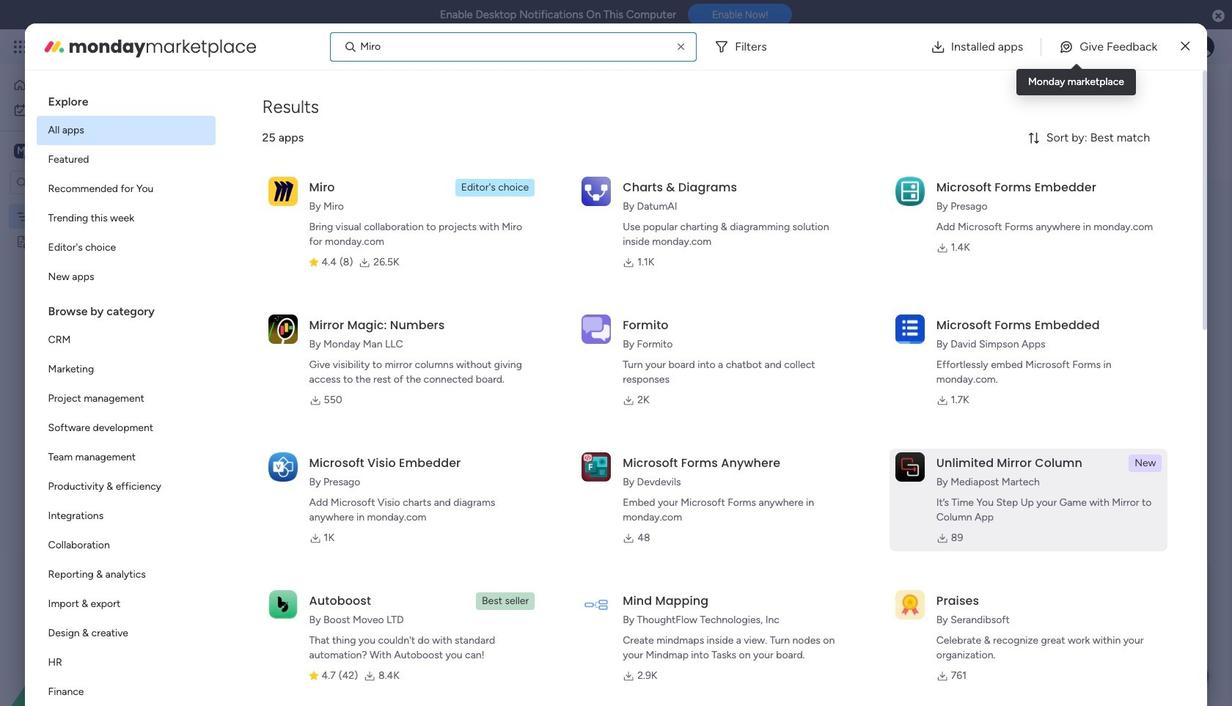 Task type: describe. For each thing, give the bounding box(es) containing it.
invite members image
[[1036, 40, 1051, 54]]

workspace image
[[14, 143, 29, 159]]

monday marketplace image
[[1069, 40, 1083, 54]]

dapulse x slim image
[[1181, 38, 1190, 55]]

kendall parks image
[[1191, 35, 1214, 59]]

select product image
[[13, 40, 28, 54]]

2 heading from the top
[[36, 292, 215, 326]]

dapulse close image
[[1212, 9, 1225, 23]]

see plans image
[[243, 39, 256, 55]]

collapse image
[[1195, 150, 1207, 161]]

notifications image
[[972, 40, 986, 54]]



Task type: vqa. For each thing, say whether or not it's contained in the screenshot.
presentations
no



Task type: locate. For each thing, give the bounding box(es) containing it.
help image
[[1137, 40, 1151, 54]]

app logo image
[[268, 177, 297, 206], [582, 177, 611, 206], [895, 177, 925, 206], [268, 314, 297, 344], [582, 314, 611, 344], [895, 314, 925, 344], [268, 452, 297, 482], [582, 452, 611, 482], [895, 452, 925, 482], [268, 590, 297, 620], [582, 590, 611, 620], [895, 590, 925, 620]]

search everything image
[[1104, 40, 1119, 54]]

tab list
[[222, 107, 1210, 131]]

0 vertical spatial heading
[[36, 82, 215, 116]]

kendall parks image
[[1091, 80, 1110, 99]]

workspace selection element
[[14, 142, 122, 161]]

option
[[9, 73, 178, 97], [9, 98, 178, 122], [36, 116, 215, 145], [36, 145, 215, 175], [36, 175, 215, 204], [0, 203, 187, 206], [36, 204, 215, 233], [36, 233, 215, 263], [36, 263, 215, 292], [36, 326, 215, 355], [36, 355, 215, 384], [36, 384, 215, 414], [36, 414, 215, 443], [36, 443, 215, 472], [36, 472, 215, 502], [36, 502, 215, 531], [36, 531, 215, 560], [36, 560, 215, 590], [36, 590, 215, 619], [36, 619, 215, 648], [36, 648, 215, 678], [36, 678, 215, 706]]

main content
[[0, 179, 1232, 706]]

Search in workspace field
[[31, 174, 122, 191]]

None field
[[240, 199, 416, 219], [240, 569, 285, 588], [240, 199, 416, 219], [240, 569, 285, 588]]

1 vertical spatial heading
[[36, 292, 215, 326]]

1 heading from the top
[[36, 82, 215, 116]]

heading
[[36, 82, 215, 116], [36, 292, 215, 326]]

monday marketplace image
[[42, 35, 66, 58]]

1 image
[[1015, 30, 1028, 47]]

update feed image
[[1004, 40, 1019, 54]]

lottie animation element
[[0, 558, 187, 706]]

lottie animation image
[[0, 558, 187, 706]]

private board image
[[15, 234, 29, 248]]

list box
[[36, 82, 215, 706], [0, 201, 187, 451]]



